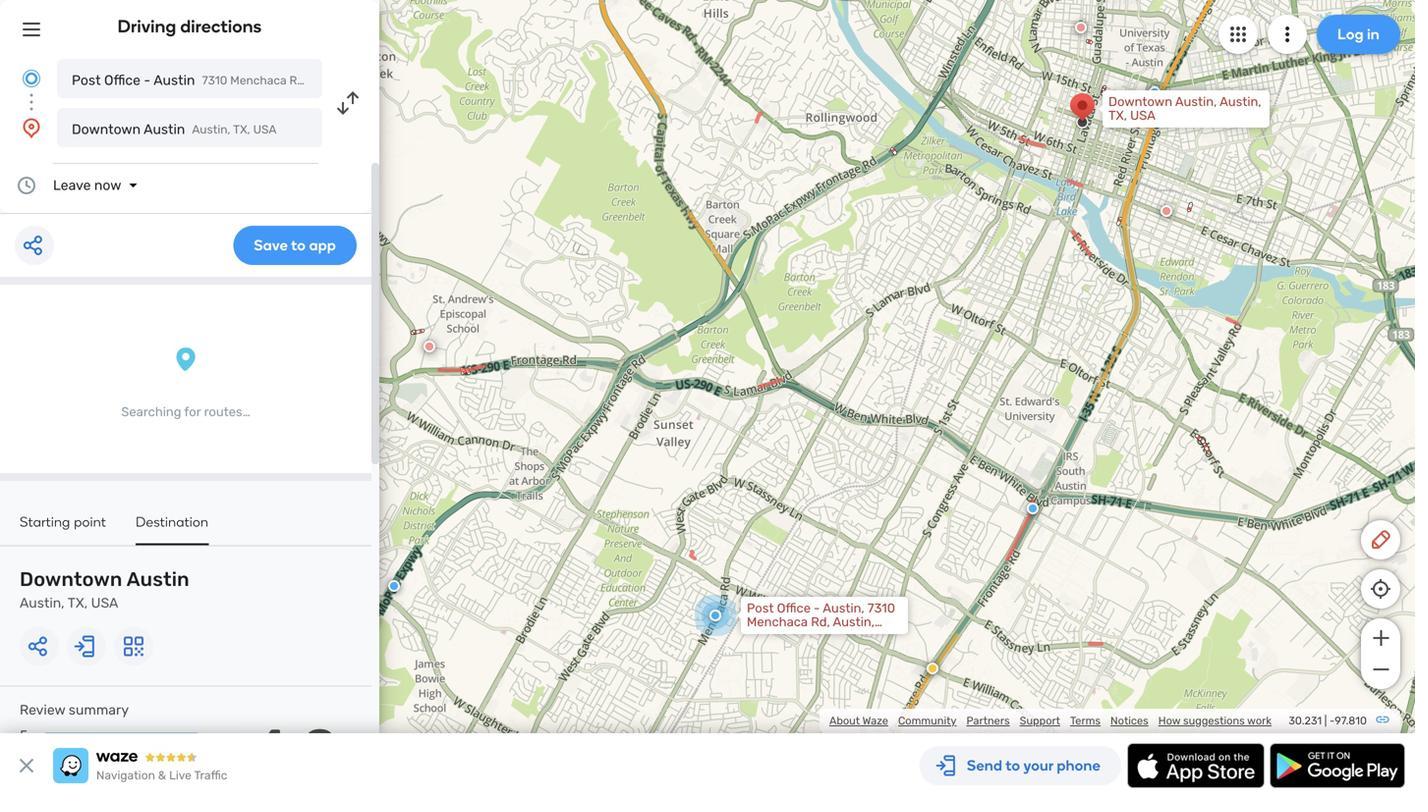 Task type: vqa. For each thing, say whether or not it's contained in the screenshot.
The Hazard Image to the left
no



Task type: describe. For each thing, give the bounding box(es) containing it.
tx, for austin
[[233, 123, 250, 137]]

dr,
[[170, 595, 187, 611]]

waze
[[862, 715, 888, 728]]

community
[[898, 715, 957, 728]]

driving directions
[[118, 16, 262, 37]]

n
[[220, 595, 230, 611]]

united
[[833, 607, 873, 623]]

25 min arrive at 1:31 pm
[[55, 567, 209, 588]]

community link
[[898, 715, 957, 728]]

link image
[[1375, 713, 1391, 728]]

austin, inside the downtown austin austin, tx, usa
[[192, 123, 230, 137]]

about
[[829, 715, 860, 728]]

navigation & live traffic
[[96, 770, 227, 783]]

1:29
[[168, 474, 191, 487]]

driving
[[118, 16, 176, 37]]

office for austin
[[104, 72, 141, 88]]

how suggestions work link
[[1158, 715, 1272, 728]]

downtown for austin
[[72, 121, 141, 138]]

states
[[876, 607, 914, 623]]

support link
[[1020, 715, 1060, 728]]

live
[[169, 770, 192, 783]]

zoom in image
[[1368, 627, 1393, 651]]

partners
[[967, 715, 1010, 728]]

97.818
[[1335, 715, 1367, 728]]

1 vertical spatial austin
[[144, 121, 185, 138]]

2 vertical spatial police image
[[413, 594, 425, 605]]

starting point button
[[20, 701, 106, 731]]

0 vertical spatial pm
[[189, 358, 207, 371]]

traffic
[[194, 770, 227, 783]]

about waze link
[[829, 715, 888, 728]]

30.228 | -97.818
[[1286, 715, 1367, 728]]

9.5
[[55, 618, 73, 632]]

leave now
[[53, 177, 121, 194]]

navigation
[[96, 770, 155, 783]]

destination
[[136, 701, 209, 717]]

1:31
[[168, 573, 189, 587]]

now
[[94, 177, 121, 194]]

notices link
[[1111, 715, 1149, 728]]

starting
[[20, 701, 70, 717]]

i-
[[190, 595, 200, 611]]

1:26
[[163, 358, 187, 371]]

0 vertical spatial at
[[149, 358, 161, 371]]

7.3
[[55, 519, 72, 533]]

clock image
[[15, 174, 38, 198]]

work
[[1247, 715, 1272, 728]]

pm for 23 min
[[194, 474, 211, 487]]

pencil image
[[1369, 529, 1393, 552]]

police image
[[1073, 482, 1085, 493]]

arrive at 1:26 pm
[[112, 358, 207, 371]]

at for 25 min
[[153, 573, 165, 587]]

0 horizontal spatial road closed image
[[1121, 0, 1133, 12]]

2
[[28, 470, 35, 487]]

w william cannon dr, i-35 n austin 9.5 miles
[[55, 595, 274, 632]]

post for post office - austin
[[72, 72, 101, 88]]

post office - austin, 7310 menchaca rd, austin, texas, united states
[[793, 580, 941, 623]]

post office - austin
[[72, 72, 195, 88]]

leave
[[53, 177, 91, 194]]

zoom out image
[[1368, 658, 1393, 682]]

0 vertical spatial arrive
[[112, 358, 146, 371]]

at for 23 min
[[154, 474, 165, 487]]

austin inside w william cannon dr, i-35 n austin 9.5 miles
[[233, 595, 274, 611]]

miles inside w william cannon dr, i-35 n austin 9.5 miles
[[76, 618, 112, 632]]

rd,
[[857, 594, 876, 609]]

post office - austin button
[[57, 59, 322, 98]]

usa for austin
[[253, 123, 277, 137]]

cannon
[[117, 595, 166, 611]]

0 vertical spatial miles
[[75, 519, 111, 533]]



Task type: locate. For each thing, give the bounding box(es) containing it.
at
[[149, 358, 161, 371], [154, 474, 165, 487], [153, 573, 165, 587]]

downtown inside downtown austin, austin, tx, usa
[[1155, 73, 1219, 88]]

office left rd,
[[823, 580, 857, 595]]

usa for austin,
[[1177, 86, 1202, 102]]

0 vertical spatial min
[[79, 468, 110, 489]]

35
[[200, 595, 217, 611]]

0 horizontal spatial post
[[72, 72, 101, 88]]

1 vertical spatial post
[[793, 580, 820, 595]]

pm inside 25 min arrive at 1:31 pm
[[192, 573, 209, 587]]

pm for 25 min
[[192, 573, 209, 587]]

partners link
[[967, 715, 1010, 728]]

texas,
[[793, 607, 830, 623]]

0 vertical spatial office
[[104, 72, 141, 88]]

2 vertical spatial arrive
[[116, 573, 151, 587]]

1 horizontal spatial office
[[823, 580, 857, 595]]

1 min from the top
[[79, 468, 110, 489]]

austin,
[[1222, 73, 1263, 88], [1266, 73, 1308, 88], [192, 123, 230, 137], [869, 580, 911, 595], [879, 594, 921, 609]]

arrive left 1:26
[[112, 358, 146, 371]]

1 vertical spatial downtown
[[72, 121, 141, 138]]

at inside 23 min arrive at 1:29 pm
[[154, 474, 165, 487]]

0 horizontal spatial police image
[[413, 594, 425, 605]]

road closed image
[[1121, 0, 1133, 12], [1207, 184, 1219, 196]]

1 horizontal spatial -
[[860, 580, 866, 595]]

0 horizontal spatial downtown
[[72, 121, 141, 138]]

tx, inside downtown austin, austin, tx, usa
[[1155, 86, 1173, 102]]

1 horizontal spatial police image
[[434, 559, 446, 571]]

23
[[55, 468, 76, 489]]

min for 25 min
[[79, 567, 109, 588]]

usa inside downtown austin, austin, tx, usa
[[1177, 86, 1202, 102]]

office
[[104, 72, 141, 88], [823, 580, 857, 595]]

downtown austin, austin, tx, usa
[[1155, 73, 1308, 102]]

min right 23
[[79, 468, 110, 489]]

pm inside 23 min arrive at 1:29 pm
[[194, 474, 211, 487]]

about waze community partners support terms notices how suggestions work
[[829, 715, 1272, 728]]

police image
[[1195, 65, 1207, 77], [434, 559, 446, 571], [413, 594, 425, 605]]

downtown austin austin, tx, usa
[[72, 121, 277, 138]]

post for post office - austin, 7310 menchaca rd, austin, texas, united states
[[793, 580, 820, 595]]

7310
[[914, 580, 941, 595]]

office for austin,
[[823, 580, 857, 595]]

hazard image
[[973, 642, 985, 654]]

1 vertical spatial tx,
[[233, 123, 250, 137]]

menchaca
[[793, 594, 854, 609]]

30.228
[[1286, 715, 1322, 728]]

austin right n
[[233, 595, 274, 611]]

0 vertical spatial -
[[144, 72, 151, 88]]

2 vertical spatial at
[[153, 573, 165, 587]]

arrive inside 23 min arrive at 1:29 pm
[[116, 474, 151, 487]]

1 vertical spatial -
[[860, 580, 866, 595]]

support
[[1020, 715, 1060, 728]]

usa
[[1177, 86, 1202, 102], [253, 123, 277, 137]]

william
[[69, 595, 113, 611]]

downtown
[[1155, 73, 1219, 88], [72, 121, 141, 138]]

office inside post office - austin, 7310 menchaca rd, austin, texas, united states
[[823, 580, 857, 595]]

1 horizontal spatial downtown
[[1155, 73, 1219, 88]]

0 vertical spatial downtown
[[1155, 73, 1219, 88]]

1 horizontal spatial post
[[793, 580, 820, 595]]

1 horizontal spatial tx,
[[1155, 86, 1173, 102]]

0 vertical spatial post
[[72, 72, 101, 88]]

tx, for austin,
[[1155, 86, 1173, 102]]

pm right '1:29'
[[194, 474, 211, 487]]

tx,
[[1155, 86, 1173, 102], [233, 123, 250, 137]]

1 vertical spatial office
[[823, 580, 857, 595]]

directions
[[180, 16, 262, 37]]

0 vertical spatial road closed image
[[1121, 0, 1133, 12]]

austin
[[154, 72, 195, 88], [144, 121, 185, 138], [233, 595, 274, 611]]

post
[[72, 72, 101, 88], [793, 580, 820, 595]]

notices
[[1111, 715, 1149, 728]]

miles down william
[[76, 618, 112, 632]]

- inside post office - austin button
[[144, 72, 151, 88]]

at inside 25 min arrive at 1:31 pm
[[153, 573, 165, 587]]

0 vertical spatial austin
[[154, 72, 195, 88]]

min for 23 min
[[79, 468, 110, 489]]

25
[[55, 567, 75, 588]]

starting point
[[20, 701, 106, 717]]

3
[[27, 570, 36, 586]]

1 vertical spatial at
[[154, 474, 165, 487]]

x image
[[15, 755, 38, 778]]

office inside post office - austin button
[[104, 72, 141, 88]]

w
[[55, 595, 66, 611]]

1 vertical spatial usa
[[253, 123, 277, 137]]

miles right 7.3
[[75, 519, 111, 533]]

2 horizontal spatial police image
[[1195, 65, 1207, 77]]

pm right 1:26
[[189, 358, 207, 371]]

min up william
[[79, 567, 109, 588]]

tx, inside the downtown austin austin, tx, usa
[[233, 123, 250, 137]]

post up texas, at the bottom of the page
[[793, 580, 820, 595]]

0 vertical spatial tx,
[[1155, 86, 1173, 102]]

austin up the downtown austin austin, tx, usa
[[154, 72, 195, 88]]

arrive
[[112, 358, 146, 371], [116, 474, 151, 487], [116, 573, 151, 587]]

-
[[144, 72, 151, 88], [860, 580, 866, 595], [1330, 715, 1335, 728]]

0 horizontal spatial usa
[[253, 123, 277, 137]]

arrive up cannon
[[116, 573, 151, 587]]

arrive for 23 min
[[116, 474, 151, 487]]

at left '1:29'
[[154, 474, 165, 487]]

current location image
[[20, 67, 43, 90]]

2 vertical spatial -
[[1330, 715, 1335, 728]]

arrive inside 25 min arrive at 1:31 pm
[[116, 573, 151, 587]]

0 vertical spatial usa
[[1177, 86, 1202, 102]]

1 vertical spatial road closed image
[[1207, 184, 1219, 196]]

austin down post office - austin button
[[144, 121, 185, 138]]

0 horizontal spatial tx,
[[233, 123, 250, 137]]

post right the current location image
[[72, 72, 101, 88]]

&
[[158, 770, 166, 783]]

2 vertical spatial pm
[[192, 573, 209, 587]]

1 vertical spatial pm
[[194, 474, 211, 487]]

at left 1:26
[[149, 358, 161, 371]]

terms link
[[1070, 715, 1101, 728]]

post inside post office - austin, 7310 menchaca rd, austin, texas, united states
[[793, 580, 820, 595]]

suggestions
[[1183, 715, 1245, 728]]

how
[[1158, 715, 1181, 728]]

arrive for 25 min
[[116, 573, 151, 587]]

1 vertical spatial police image
[[434, 559, 446, 571]]

0 vertical spatial police image
[[1195, 65, 1207, 77]]

- up united at the right of page
[[860, 580, 866, 595]]

- right |
[[1330, 715, 1335, 728]]

min
[[79, 468, 110, 489], [79, 567, 109, 588]]

0 horizontal spatial office
[[104, 72, 141, 88]]

office down driving
[[104, 72, 141, 88]]

austin inside button
[[154, 72, 195, 88]]

1 vertical spatial min
[[79, 567, 109, 588]]

location image
[[20, 116, 43, 140]]

0 horizontal spatial -
[[144, 72, 151, 88]]

- inside post office - austin, 7310 menchaca rd, austin, texas, united states
[[860, 580, 866, 595]]

point
[[74, 701, 106, 717]]

7.3 miles
[[55, 519, 111, 533]]

2 vertical spatial austin
[[233, 595, 274, 611]]

usa inside the downtown austin austin, tx, usa
[[253, 123, 277, 137]]

2 horizontal spatial -
[[1330, 715, 1335, 728]]

miles
[[75, 519, 111, 533], [76, 618, 112, 632]]

1 vertical spatial miles
[[76, 618, 112, 632]]

1 horizontal spatial road closed image
[[1207, 184, 1219, 196]]

- for austin,
[[860, 580, 866, 595]]

arrive left '1:29'
[[116, 474, 151, 487]]

1 vertical spatial arrive
[[116, 474, 151, 487]]

destination button
[[136, 701, 209, 733]]

- down driving
[[144, 72, 151, 88]]

post inside button
[[72, 72, 101, 88]]

23 min arrive at 1:29 pm
[[55, 468, 211, 489]]

1 horizontal spatial usa
[[1177, 86, 1202, 102]]

pm
[[189, 358, 207, 371], [194, 474, 211, 487], [192, 573, 209, 587]]

2 min from the top
[[79, 567, 109, 588]]

downtown for austin,
[[1155, 73, 1219, 88]]

|
[[1325, 715, 1327, 728]]

pm right 1:31 in the bottom of the page
[[192, 573, 209, 587]]

- for austin
[[144, 72, 151, 88]]

- for 97.818
[[1330, 715, 1335, 728]]

at left 1:31 in the bottom of the page
[[153, 573, 165, 587]]

road closed image
[[470, 319, 482, 331]]

terms
[[1070, 715, 1101, 728]]



